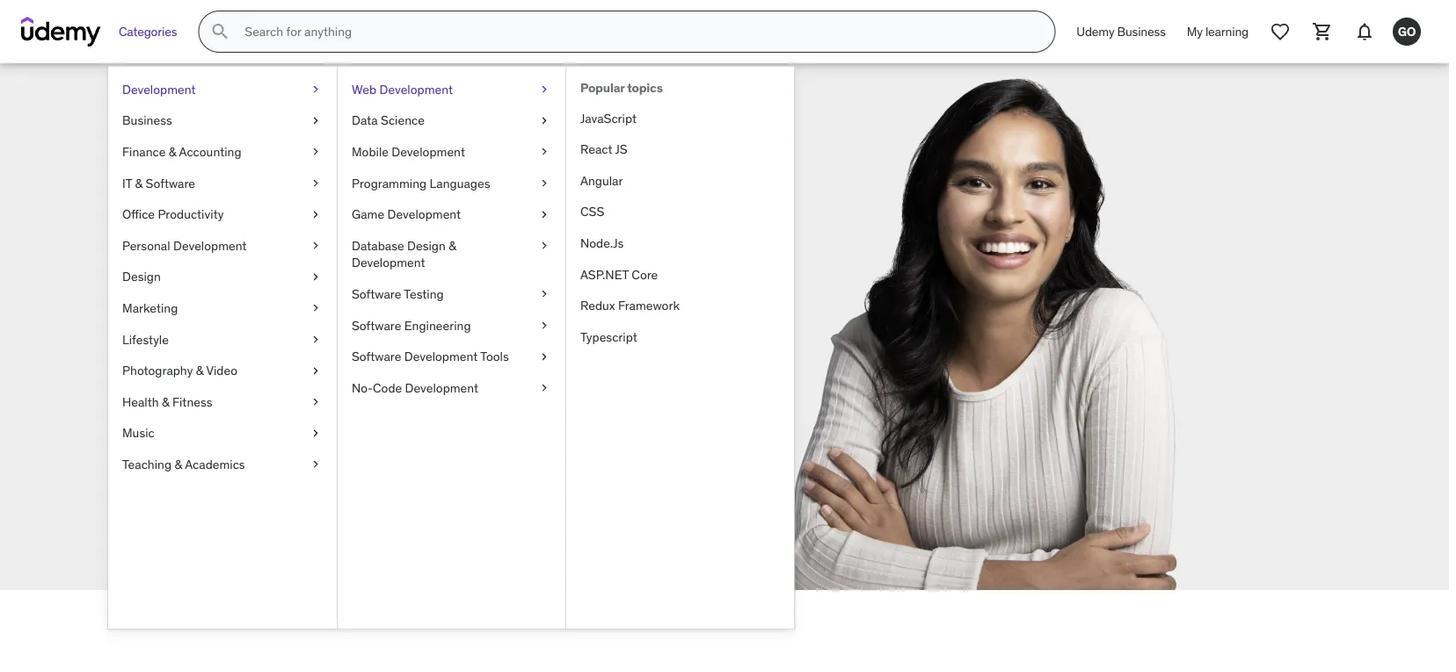 Task type: locate. For each thing, give the bounding box(es) containing it.
& right it
[[135, 175, 143, 191]]

development
[[122, 81, 196, 97], [379, 81, 453, 97], [392, 144, 465, 160], [387, 207, 461, 222], [173, 238, 247, 254], [352, 255, 425, 271], [404, 349, 478, 365], [405, 380, 478, 396]]

xsmall image for photography & video
[[309, 363, 323, 380]]

xsmall image inside database design & development link
[[537, 237, 551, 255]]

get started
[[296, 400, 369, 418]]

personal development
[[122, 238, 247, 254]]

it
[[122, 175, 132, 191]]

xsmall image for no-code development
[[537, 380, 551, 397]]

& for academics
[[175, 457, 182, 473]]

xsmall image inside finance & accounting link
[[309, 143, 323, 161]]

notifications image
[[1354, 21, 1375, 42]]

database design & development
[[352, 238, 456, 271]]

angular
[[580, 173, 623, 189]]

xsmall image for marketing
[[309, 300, 323, 317]]

xsmall image inside personal development link
[[309, 237, 323, 255]]

react
[[580, 141, 612, 157]]

& for software
[[135, 175, 143, 191]]

health & fitness link
[[108, 387, 337, 418]]

xsmall image
[[309, 81, 323, 98], [309, 112, 323, 129], [309, 143, 323, 161], [309, 175, 323, 192], [537, 175, 551, 192], [309, 206, 323, 223], [537, 237, 551, 255], [537, 349, 551, 366], [537, 380, 551, 397], [309, 394, 323, 411], [309, 425, 323, 442], [309, 456, 323, 474]]

mobile development link
[[338, 136, 565, 168]]

xsmall image inside mobile development link
[[537, 143, 551, 161]]

development inside database design & development
[[352, 255, 425, 271]]

software up own
[[352, 318, 401, 333]]

development up science
[[379, 81, 453, 97]]

development down software development tools link
[[405, 380, 478, 396]]

become
[[192, 329, 254, 350]]

xsmall image inside music link
[[309, 425, 323, 442]]

video
[[206, 363, 237, 379]]

software up office productivity
[[146, 175, 195, 191]]

xsmall image for finance & accounting
[[309, 143, 323, 161]]

personal development link
[[108, 230, 337, 262]]

xsmall image inside development link
[[309, 81, 323, 98]]

xsmall image for teaching & academics
[[309, 456, 323, 474]]

& for accounting
[[169, 144, 176, 160]]

popular
[[580, 80, 625, 96]]

& right the finance
[[169, 144, 176, 160]]

shopping cart with 0 items image
[[1312, 21, 1333, 42]]

xsmall image inside marketing link
[[309, 300, 323, 317]]

& right teaching
[[175, 457, 182, 473]]

your
[[320, 352, 352, 373]]

redux
[[580, 298, 615, 314]]

0 vertical spatial business
[[1117, 23, 1166, 39]]

data science
[[352, 113, 425, 128]]

software inside 'link'
[[146, 175, 195, 191]]

and
[[356, 329, 384, 350]]

design
[[407, 238, 446, 254], [122, 269, 161, 285]]

xsmall image for software engineering
[[537, 317, 551, 334]]

xsmall image for programming languages
[[537, 175, 551, 192]]

business right udemy
[[1117, 23, 1166, 39]]

popular topics
[[580, 80, 663, 96]]

xsmall image inside software engineering link
[[537, 317, 551, 334]]

academics
[[185, 457, 245, 473]]

xsmall image inside programming languages link
[[537, 175, 551, 192]]

xsmall image inside data science link
[[537, 112, 551, 129]]

xsmall image for design
[[309, 269, 323, 286]]

udemy business
[[1077, 23, 1166, 39]]

typescript
[[580, 329, 637, 345]]

no-code development link
[[338, 373, 565, 404]]

css link
[[566, 197, 794, 228]]

it & software link
[[108, 168, 337, 199]]

& down game development link
[[449, 238, 456, 254]]

photography & video link
[[108, 356, 337, 387]]

& inside 'health & fitness' link
[[162, 394, 169, 410]]

& inside the it & software 'link'
[[135, 175, 143, 191]]

software
[[146, 175, 195, 191], [352, 286, 401, 302], [352, 318, 401, 333], [352, 349, 401, 365]]

get
[[296, 400, 319, 418]]

xsmall image
[[537, 81, 551, 98], [537, 112, 551, 129], [537, 143, 551, 161], [537, 206, 551, 223], [309, 237, 323, 255], [309, 269, 323, 286], [537, 286, 551, 303], [309, 300, 323, 317], [537, 317, 551, 334], [309, 331, 323, 349], [309, 363, 323, 380]]

mobile
[[352, 144, 389, 160]]

development down engineering
[[404, 349, 478, 365]]

react js
[[580, 141, 628, 157]]

1 horizontal spatial business
[[1117, 23, 1166, 39]]

development down the "categories" "dropdown button"
[[122, 81, 196, 97]]

software for software development tools
[[352, 349, 401, 365]]

0 horizontal spatial design
[[122, 269, 161, 285]]

database
[[352, 238, 404, 254]]

web development element
[[565, 67, 794, 630]]

teach
[[321, 220, 435, 275]]

xsmall image inside photography & video "link"
[[309, 363, 323, 380]]

& inside teaching & academics link
[[175, 457, 182, 473]]

&
[[169, 144, 176, 160], [135, 175, 143, 191], [449, 238, 456, 254], [196, 363, 203, 379], [162, 394, 169, 410], [175, 457, 182, 473]]

xsmall image for personal development
[[309, 237, 323, 255]]

teaching & academics
[[122, 457, 245, 473]]

xsmall image inside teaching & academics link
[[309, 456, 323, 474]]

my learning link
[[1176, 11, 1259, 53]]

& right health
[[162, 394, 169, 410]]

finance & accounting link
[[108, 136, 337, 168]]

node.js
[[580, 235, 624, 251]]

music link
[[108, 418, 337, 449]]

design down personal
[[122, 269, 161, 285]]

software up the and
[[352, 286, 401, 302]]

languages
[[430, 175, 490, 191]]

xsmall image inside business link
[[309, 112, 323, 129]]

xsmall image inside web development link
[[537, 81, 551, 98]]

0 horizontal spatial business
[[122, 113, 172, 128]]

wishlist image
[[1270, 21, 1291, 42]]

typescript link
[[566, 322, 794, 353]]

programming languages
[[352, 175, 490, 191]]

xsmall image for software development tools
[[537, 349, 551, 366]]

come teach with us become an instructor and change lives — including your own
[[192, 220, 443, 373]]

xsmall image inside software development tools link
[[537, 349, 551, 366]]

xsmall image inside game development link
[[537, 206, 551, 223]]

xsmall image inside "design" link
[[309, 269, 323, 286]]

topics
[[627, 80, 663, 96]]

xsmall image inside office productivity link
[[309, 206, 323, 223]]

xsmall image inside the it & software 'link'
[[309, 175, 323, 192]]

software up the code on the bottom left
[[352, 349, 401, 365]]

development down database
[[352, 255, 425, 271]]

design down game development
[[407, 238, 446, 254]]

xsmall image for development
[[309, 81, 323, 98]]

js
[[615, 141, 628, 157]]

business
[[1117, 23, 1166, 39], [122, 113, 172, 128]]

xsmall image for web development
[[537, 81, 551, 98]]

& inside photography & video "link"
[[196, 363, 203, 379]]

xsmall image inside no-code development link
[[537, 380, 551, 397]]

teaching & academics link
[[108, 449, 337, 481]]

lifestyle link
[[108, 324, 337, 356]]

1 vertical spatial design
[[122, 269, 161, 285]]

software testing
[[352, 286, 444, 302]]

xsmall image inside 'health & fitness' link
[[309, 394, 323, 411]]

business up the finance
[[122, 113, 172, 128]]

testing
[[404, 286, 444, 302]]

my learning
[[1187, 23, 1249, 39]]

& inside finance & accounting link
[[169, 144, 176, 160]]

asp.net
[[580, 267, 629, 283]]

xsmall image for office productivity
[[309, 206, 323, 223]]

1 horizontal spatial design
[[407, 238, 446, 254]]

& left 'video'
[[196, 363, 203, 379]]

game development link
[[338, 199, 565, 230]]

go
[[1398, 23, 1416, 39]]

Search for anything text field
[[241, 17, 1034, 47]]

asp.net core
[[580, 267, 658, 283]]

code
[[373, 380, 402, 396]]

categories button
[[108, 11, 188, 53]]

& inside database design & development
[[449, 238, 456, 254]]

personal
[[122, 238, 170, 254]]

xsmall image inside the lifestyle link
[[309, 331, 323, 349]]

1 vertical spatial business
[[122, 113, 172, 128]]

xsmall image inside software testing link
[[537, 286, 551, 303]]

0 vertical spatial design
[[407, 238, 446, 254]]



Task type: describe. For each thing, give the bounding box(es) containing it.
submit search image
[[210, 21, 231, 42]]

react js link
[[566, 134, 794, 165]]

& for video
[[196, 363, 203, 379]]

design link
[[108, 262, 337, 293]]

learning
[[1205, 23, 1249, 39]]

development link
[[108, 74, 337, 105]]

programming languages link
[[338, 168, 565, 199]]

xsmall image for health & fitness
[[309, 394, 323, 411]]

web development
[[352, 81, 453, 97]]

xsmall image for game development
[[537, 206, 551, 223]]

finance & accounting
[[122, 144, 241, 160]]

software for software testing
[[352, 286, 401, 302]]

photography & video
[[122, 363, 237, 379]]

xsmall image for software testing
[[537, 286, 551, 303]]

xsmall image for lifestyle
[[309, 331, 323, 349]]

including
[[248, 352, 316, 373]]

core
[[632, 267, 658, 283]]

engineering
[[404, 318, 471, 333]]

science
[[381, 113, 425, 128]]

us
[[293, 269, 340, 324]]

get started link
[[192, 388, 473, 431]]

fitness
[[172, 394, 212, 410]]

my
[[1187, 23, 1203, 39]]

framework
[[618, 298, 680, 314]]

javascript
[[580, 110, 637, 126]]

xsmall image for music
[[309, 425, 323, 442]]

xsmall image for it & software
[[309, 175, 323, 192]]

music
[[122, 426, 155, 441]]

development up programming languages
[[392, 144, 465, 160]]

udemy business link
[[1066, 11, 1176, 53]]

marketing
[[122, 300, 178, 316]]

office productivity link
[[108, 199, 337, 230]]

tools
[[480, 349, 509, 365]]

xsmall image for database design & development
[[537, 237, 551, 255]]

lives
[[192, 352, 225, 373]]

office productivity
[[122, 207, 224, 222]]

come
[[192, 220, 313, 275]]

own
[[356, 352, 387, 373]]

javascript link
[[566, 103, 794, 134]]

data
[[352, 113, 378, 128]]

health
[[122, 394, 159, 410]]

asp.net core link
[[566, 259, 794, 291]]

software engineering link
[[338, 310, 565, 341]]

web development link
[[338, 74, 565, 105]]

software for software engineering
[[352, 318, 401, 333]]

accounting
[[179, 144, 241, 160]]

design inside database design & development
[[407, 238, 446, 254]]

business inside 'link'
[[1117, 23, 1166, 39]]

no-code development
[[352, 380, 478, 396]]

no-
[[352, 380, 373, 396]]

redux framework
[[580, 298, 680, 314]]

started
[[322, 400, 369, 418]]

udemy image
[[21, 17, 101, 47]]

& for fitness
[[162, 394, 169, 410]]

photography
[[122, 363, 193, 379]]

teaching
[[122, 457, 172, 473]]

xsmall image for business
[[309, 112, 323, 129]]

software development tools link
[[338, 341, 565, 373]]

an
[[258, 329, 276, 350]]

data science link
[[338, 105, 565, 136]]

health & fitness
[[122, 394, 212, 410]]

development down programming languages
[[387, 207, 461, 222]]

lifestyle
[[122, 332, 169, 348]]

web
[[352, 81, 376, 97]]

software development tools
[[352, 349, 509, 365]]

software engineering
[[352, 318, 471, 333]]

node.js link
[[566, 228, 794, 259]]

go link
[[1386, 11, 1428, 53]]

development down office productivity link
[[173, 238, 247, 254]]

css
[[580, 204, 604, 220]]

xsmall image for mobile development
[[537, 143, 551, 161]]

marketing link
[[108, 293, 337, 324]]

it & software
[[122, 175, 195, 191]]

—
[[229, 352, 243, 373]]

mobile development
[[352, 144, 465, 160]]

game
[[352, 207, 384, 222]]

software testing link
[[338, 279, 565, 310]]

database design & development link
[[338, 230, 565, 279]]

categories
[[119, 23, 177, 39]]

change
[[388, 329, 443, 350]]

productivity
[[158, 207, 224, 222]]

finance
[[122, 144, 166, 160]]

game development
[[352, 207, 461, 222]]

udemy
[[1077, 23, 1115, 39]]

angular link
[[566, 165, 794, 197]]

xsmall image for data science
[[537, 112, 551, 129]]

with
[[192, 269, 285, 324]]



Task type: vqa. For each thing, say whether or not it's contained in the screenshot.
THE 'UDEMY BUSINESS' "link"
yes



